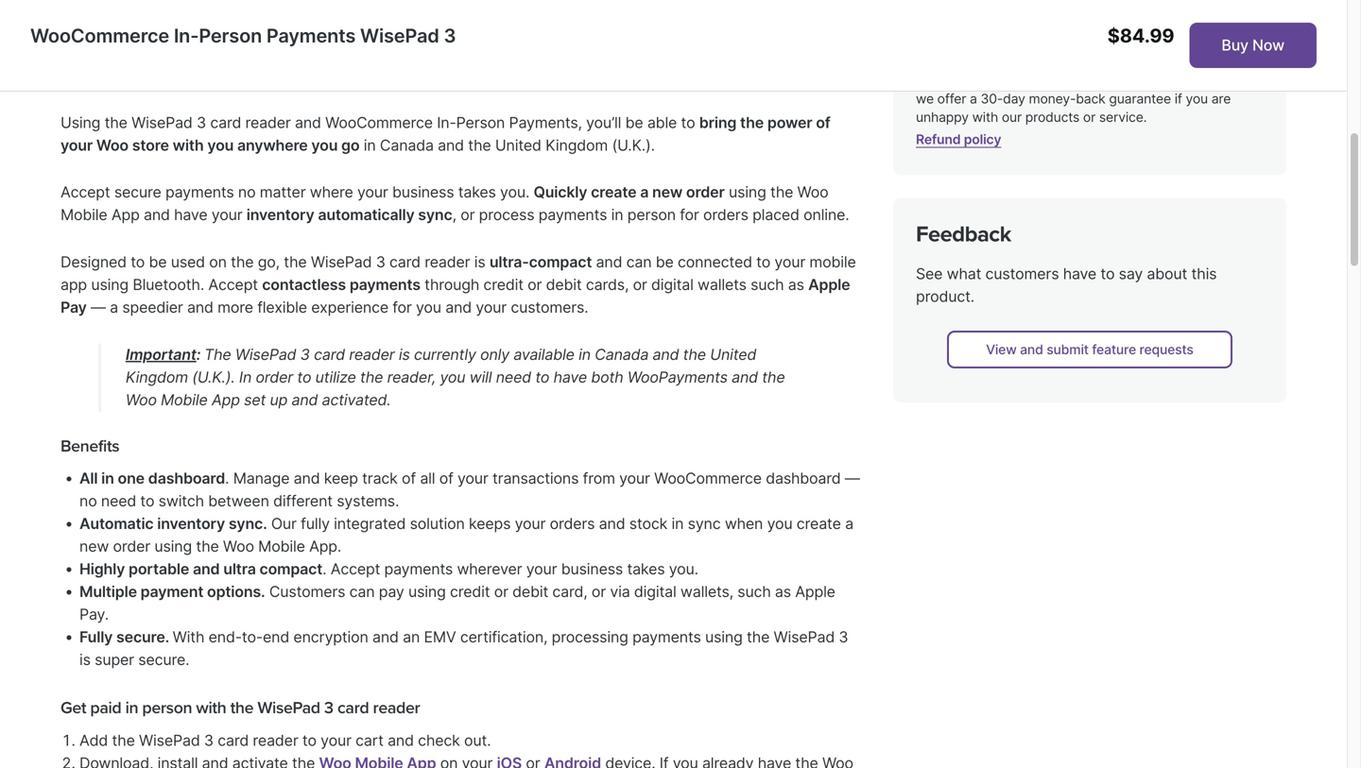 Task type: locate. For each thing, give the bounding box(es) containing it.
. manage and keep track of all of your transactions from your woocommerce dashboard — no need to switch between different systems.
[[79, 469, 860, 511]]

0 horizontal spatial can
[[350, 583, 375, 601]]

secure.
[[116, 628, 169, 647], [138, 651, 189, 669]]

1 vertical spatial order
[[256, 368, 293, 387]]

takes up process
[[458, 183, 496, 202]]

woocommerce up go
[[325, 113, 433, 132]]

such right wallets
[[751, 276, 784, 294]]

1 vertical spatial apple
[[795, 583, 836, 601]]

1 vertical spatial as
[[775, 583, 791, 601]]

1 dashboard from the left
[[148, 469, 225, 488]]

2 horizontal spatial is
[[474, 253, 486, 271]]

payments up 'experience'
[[350, 276, 421, 294]]

available
[[514, 346, 575, 364]]

reader up cart
[[373, 698, 420, 719]]

reader up utilize
[[349, 346, 395, 364]]

policy
[[964, 131, 1002, 148]]

of right power
[[816, 113, 831, 132]]

0 vertical spatial can
[[627, 253, 652, 271]]

to inside . manage and keep track of all of your transactions from your woocommerce dashboard — no need to switch between different systems.
[[140, 492, 154, 511]]

bluetooth.
[[133, 276, 204, 294]]

app down fully
[[309, 538, 337, 556]]

apple inside the apple pay
[[809, 276, 850, 294]]

your inside "using the woo mobile app and have your"
[[212, 206, 243, 224]]

1 vertical spatial accept
[[208, 276, 258, 294]]

woocommerce up 🇨🇦 canada
[[1049, 26, 1145, 42]]

mobile inside "using the woo mobile app and have your"
[[61, 206, 107, 224]]

sync down accept secure payments no matter where your business takes you. quickly create a new order
[[418, 206, 452, 224]]

2 horizontal spatial kingdom
[[1109, 98, 1164, 114]]

2 horizontal spatial accept
[[331, 560, 380, 579]]

woo
[[96, 136, 129, 154], [798, 183, 829, 202], [126, 391, 157, 409], [223, 538, 254, 556]]

wallets
[[698, 276, 747, 294]]

0 horizontal spatial canada
[[380, 136, 434, 154]]

used
[[171, 253, 205, 271]]

and inside . manage and keep track of all of your transactions from your woocommerce dashboard — no need to switch between different systems.
[[294, 469, 320, 488]]

feature
[[1092, 342, 1137, 358]]

process
[[479, 206, 535, 224]]

1 vertical spatial ,
[[1111, 45, 1114, 61]]

1 vertical spatial takes
[[627, 560, 665, 579]]

refund policy link
[[916, 131, 1002, 148]]

0 horizontal spatial united
[[495, 136, 542, 154]]

1 vertical spatial compact
[[260, 560, 323, 579]]

be inside and can be connected to your mobile app using bluetooth. accept
[[656, 253, 674, 271]]

. inside . manage and keep track of all of your transactions from your woocommerce dashboard — no need to switch between different systems.
[[225, 469, 229, 488]]

order inside the wisepad 3 card reader is currently only available in canada and the united kingdom (u.k.). in order to utilize the reader, you will need to have both woopayments and the woo mobile app set up and activated.
[[256, 368, 293, 387]]

1 vertical spatial is
[[399, 346, 410, 364]]

need
[[496, 368, 531, 387], [101, 492, 136, 511]]

app down the secure in the left top of the page
[[111, 206, 140, 224]]

our up money-
[[1047, 72, 1068, 88]]

1 vertical spatial for
[[393, 298, 412, 317]]

as
[[788, 276, 804, 294], [775, 583, 791, 601]]

1 vertical spatial can
[[350, 583, 375, 601]]

1 horizontal spatial need
[[496, 368, 531, 387]]

or inside we're so confident in our woocommerce offering that we offer a 30-day money-back guarantee if you are unhappy with our products or service. refund policy
[[1083, 109, 1096, 125]]

inventory down 'switch'
[[157, 515, 225, 533]]

buy now link
[[1190, 23, 1317, 68]]

2 dashboard from the left
[[766, 469, 841, 488]]

your right all
[[458, 469, 489, 488]]

card down get paid in person with the wisepad 3 card reader
[[218, 732, 249, 750]]

is inside the wisepad 3 card reader is currently only available in canada and the united kingdom (u.k.). in order to utilize the reader, you will need to have both woopayments and the woo mobile app set up and activated.
[[399, 346, 410, 364]]

1 vertical spatial you.
[[669, 560, 699, 579]]

1 horizontal spatial ,
[[1111, 45, 1114, 61]]

0 vertical spatial pay
[[61, 298, 87, 317]]

2 horizontal spatial in-
[[1118, 45, 1135, 61]]

kingdom left if
[[1109, 98, 1164, 114]]

0 horizontal spatial dashboard
[[148, 469, 225, 488]]

you left go
[[311, 136, 338, 154]]

0 vertical spatial need
[[496, 368, 531, 387]]

reader inside the wisepad 3 card reader is currently only available in canada and the united kingdom (u.k.). in order to utilize the reader, you will need to have both woopayments and the woo mobile app set up and activated.
[[349, 346, 395, 364]]

create inside the our fully integrated solution keeps your orders and stock in sync when you create a new order using the woo mobile app
[[797, 515, 841, 533]]

a
[[970, 91, 977, 107], [640, 183, 649, 202], [110, 298, 118, 317], [845, 515, 854, 533]]

1 horizontal spatial orders
[[703, 206, 749, 224]]

new inside the our fully integrated solution keeps your orders and stock in sync when you create a new order using the woo mobile app
[[79, 538, 109, 556]]

canada inside the wisepad 3 card reader is currently only available in canada and the united kingdom (u.k.). in order to utilize the reader, you will need to have both woopayments and the woo mobile app set up and activated.
[[595, 346, 649, 364]]

0 horizontal spatial no
[[79, 492, 97, 511]]

the inside the our fully integrated solution keeps your orders and stock in sync when you create a new order using the woo mobile app
[[196, 538, 219, 556]]

is inside nd-to-end encryption and an emv certification, processing payments using the wisepad 3 is super secure.
[[79, 651, 91, 669]]

in
[[239, 368, 252, 387]]

in right available
[[579, 346, 591, 364]]

woocommerce extensions , payments , in-person payments
[[1049, 26, 1244, 61]]

designed
[[61, 253, 127, 271]]

0 horizontal spatial orders
[[550, 515, 595, 533]]

orders up connected
[[703, 206, 749, 224]]

1 horizontal spatial —
[[845, 469, 860, 488]]

create right when
[[797, 515, 841, 533]]

to left say
[[1101, 265, 1115, 283]]

0 horizontal spatial kingdom
[[126, 368, 188, 387]]

where
[[310, 183, 353, 202]]

in up cards,
[[611, 206, 623, 224]]

kingdom inside the wisepad 3 card reader is currently only available in canada and the united kingdom (u.k.). in order to utilize the reader, you will need to have both woopayments and the woo mobile app set up and activated.
[[126, 368, 188, 387]]

0 horizontal spatial accept
[[61, 183, 110, 202]]

1 horizontal spatial payments
[[1049, 45, 1111, 61]]

to down all in one dashboard on the bottom left of page
[[140, 492, 154, 511]]

is up reader,
[[399, 346, 410, 364]]

view and submit feature requests link
[[947, 331, 1233, 369]]

using inside nd-to-end encryption and an emv certification, processing payments using the wisepad 3 is super secure.
[[705, 628, 743, 647]]

all
[[420, 469, 435, 488]]

accept
[[61, 183, 110, 202], [208, 276, 258, 294], [331, 560, 380, 579]]

your inside and can be connected to your mobile app using bluetooth. accept
[[775, 253, 806, 271]]

no left matter
[[238, 183, 256, 202]]

highly
[[79, 560, 125, 579]]

of
[[816, 113, 831, 132], [402, 469, 416, 488], [439, 469, 454, 488]]

if
[[1175, 91, 1183, 107]]

customers
[[986, 265, 1059, 283]]

person
[[199, 24, 262, 47], [1135, 45, 1179, 61], [456, 113, 505, 132]]

30-
[[981, 91, 1003, 107]]

order inside the our fully integrated solution keeps your orders and stock in sync when you create a new order using the woo mobile app
[[113, 538, 150, 556]]

1 horizontal spatial new
[[652, 183, 683, 202]]

pay inside the apple pay
[[61, 298, 87, 317]]

kingdom
[[1109, 98, 1164, 114], [546, 136, 608, 154], [126, 368, 188, 387]]

is left ultra-
[[474, 253, 486, 271]]

no down all
[[79, 492, 97, 511]]

woocommerce up guarantee at the top
[[1071, 72, 1165, 88]]

canada
[[380, 136, 434, 154], [595, 346, 649, 364]]

1 horizontal spatial create
[[797, 515, 841, 533]]

more
[[218, 298, 253, 317]]

1 horizontal spatial accept
[[208, 276, 258, 294]]

payments for ,
[[1049, 45, 1111, 61]]

0 vertical spatial inventory
[[247, 206, 314, 224]]

and can be connected to your mobile app using bluetooth. accept
[[61, 253, 856, 294]]

or down back at the top of page
[[1083, 109, 1096, 125]]

0 horizontal spatial app
[[111, 206, 140, 224]]

woo inside "using the woo mobile app and have your"
[[798, 183, 829, 202]]

product.
[[916, 287, 975, 306]]

with inside we're so confident in our woocommerce offering that we offer a 30-day money-back guarantee if you are unhappy with our products or service. refund policy
[[973, 109, 999, 125]]

you down currently at the top of page
[[440, 368, 466, 387]]

be left able
[[626, 113, 643, 132]]

. up between
[[225, 469, 229, 488]]

be left connected
[[656, 253, 674, 271]]

pay down app
[[61, 298, 87, 317]]

2 vertical spatial app
[[309, 538, 337, 556]]

will
[[470, 368, 492, 387]]

an
[[403, 628, 420, 647]]

no inside . manage and keep track of all of your transactions from your woocommerce dashboard — no need to switch between different systems.
[[79, 492, 97, 511]]

0 vertical spatial you.
[[500, 183, 530, 202]]

order up connected
[[686, 183, 725, 202]]

1 horizontal spatial united
[[710, 346, 757, 364]]

as down the placed
[[788, 276, 804, 294]]

debit up customers.
[[546, 276, 582, 294]]

payments down wallets,
[[633, 628, 701, 647]]

for right 'experience'
[[393, 298, 412, 317]]

for
[[680, 206, 699, 224], [393, 298, 412, 317]]

designed to be used on the go, the wisepad 3 card reader is ultra-compact
[[61, 253, 592, 271]]

with down 30-
[[973, 109, 999, 125]]

utilize
[[315, 368, 356, 387]]

can inside and can be connected to your mobile app using bluetooth. accept
[[627, 253, 652, 271]]

1 vertical spatial our
[[1002, 109, 1022, 125]]

of inside bring the power of your woo store with you anywhere you go
[[816, 113, 831, 132]]

1 horizontal spatial order
[[256, 368, 293, 387]]

up
[[270, 391, 288, 409]]

1 vertical spatial credit
[[450, 583, 490, 601]]

0 horizontal spatial have
[[174, 206, 208, 224]]

in inside the wisepad 3 card reader is currently only available in canada and the united kingdom (u.k.). in order to utilize the reader, you will need to have both woopayments and the woo mobile app set up and activated.
[[579, 346, 591, 364]]

in right 'stock'
[[672, 515, 684, 533]]

and left the an
[[373, 628, 399, 647]]

with down e
[[196, 698, 226, 719]]

new down able
[[652, 183, 683, 202]]

1 vertical spatial digital
[[634, 583, 677, 601]]

1 horizontal spatial takes
[[627, 560, 665, 579]]

1 horizontal spatial in-
[[437, 113, 456, 132]]

to right connected
[[757, 253, 771, 271]]

your inside the our fully integrated solution keeps your orders and stock in sync when you create a new order using the woo mobile app
[[515, 515, 546, 533]]

, left process
[[452, 206, 457, 224]]

can for customers
[[350, 583, 375, 601]]

products
[[1026, 109, 1080, 125]]

secure
[[114, 183, 161, 202]]

person inside woocommerce extensions , payments , in-person payments
[[1135, 45, 1179, 61]]

set
[[244, 391, 266, 409]]

2 vertical spatial order
[[113, 538, 150, 556]]

the inside bring the power of your woo store with you anywhere you go
[[740, 113, 764, 132]]

, left 'buy'
[[1217, 26, 1221, 42]]

store
[[132, 136, 169, 154]]

0 vertical spatial order
[[686, 183, 725, 202]]

1 vertical spatial new
[[79, 538, 109, 556]]

payment
[[141, 583, 203, 601]]

and inside the our fully integrated solution keeps your orders and stock in sync when you create a new order using the woo mobile app
[[599, 515, 625, 533]]

card up anywhere
[[210, 113, 241, 132]]

payments
[[267, 24, 356, 47], [1049, 45, 1111, 61], [1182, 45, 1244, 61]]

0 vertical spatial new
[[652, 183, 683, 202]]

switch
[[159, 492, 204, 511]]

2 horizontal spatial have
[[1063, 265, 1097, 283]]

1 horizontal spatial have
[[554, 368, 587, 387]]

2 horizontal spatial be
[[656, 253, 674, 271]]

and
[[295, 113, 321, 132], [438, 136, 464, 154], [144, 206, 170, 224], [596, 253, 622, 271], [187, 298, 214, 317], [446, 298, 472, 317], [1020, 342, 1044, 358], [653, 346, 679, 364], [732, 368, 758, 387], [292, 391, 318, 409], [294, 469, 320, 488], [599, 515, 625, 533], [193, 560, 220, 579], [373, 628, 399, 647], [388, 732, 414, 750]]

2 horizontal spatial of
[[816, 113, 831, 132]]

2 vertical spatial mobile
[[258, 538, 305, 556]]

1 vertical spatial create
[[797, 515, 841, 533]]

0 horizontal spatial payments
[[267, 24, 356, 47]]

0 horizontal spatial new
[[79, 538, 109, 556]]

create right quickly
[[591, 183, 637, 202]]

can for and
[[627, 253, 652, 271]]

activated.
[[322, 391, 391, 409]]

day
[[1003, 91, 1026, 107]]

wisepad inside the wisepad 3 card reader is currently only available in canada and the united kingdom (u.k.). in order to utilize the reader, you will need to have both woopayments and the woo mobile app set up and activated.
[[235, 346, 296, 364]]

1 horizontal spatial person
[[456, 113, 505, 132]]

sync left when
[[688, 515, 721, 533]]

with inside bring the power of your woo store with you anywhere you go
[[173, 136, 204, 154]]

anywhere
[[237, 136, 308, 154]]

person
[[628, 206, 676, 224], [142, 698, 192, 719]]

using inside and can be connected to your mobile app using bluetooth. accept
[[91, 276, 129, 294]]

woo up ultra
[[223, 538, 254, 556]]

using down designed
[[91, 276, 129, 294]]

1 horizontal spatial dashboard
[[766, 469, 841, 488]]

need inside . manage and keep track of all of your transactions from your woocommerce dashboard — no need to switch between different systems.
[[101, 492, 136, 511]]

3 inside nd-to-end encryption and an emv certification, processing payments using the wisepad 3 is super secure.
[[839, 628, 849, 647]]

of right all
[[439, 469, 454, 488]]

1 vertical spatial have
[[1063, 265, 1097, 283]]

woo inside the our fully integrated solution keeps your orders and stock in sync when you create a new order using the woo mobile app
[[223, 538, 254, 556]]

and inside and can be connected to your mobile app using bluetooth. accept
[[596, 253, 622, 271]]

woo left store
[[96, 136, 129, 154]]

in- inside woocommerce extensions , payments , in-person payments
[[1118, 45, 1135, 61]]

to right able
[[681, 113, 695, 132]]

different
[[273, 492, 333, 511]]

, down the woocommerce extensions link
[[1111, 45, 1114, 61]]

card up utilize
[[314, 346, 345, 364]]

(u.k.). down the
[[192, 368, 235, 387]]

contactless
[[262, 276, 346, 294]]

cart
[[356, 732, 384, 750]]

1 vertical spatial such
[[738, 583, 771, 601]]

secure. down the fully secure. with e
[[138, 651, 189, 669]]

have down available
[[554, 368, 587, 387]]

1 horizontal spatial mobile
[[161, 391, 208, 409]]

offering
[[1169, 72, 1216, 88]]

extensions
[[1148, 26, 1217, 42]]

have left say
[[1063, 265, 1097, 283]]

and left more
[[187, 298, 214, 317]]

0 vertical spatial app
[[111, 206, 140, 224]]

contactless payments through credit or debit cards, or digital wallets such as
[[262, 276, 809, 294]]

and up anywhere
[[295, 113, 321, 132]]

wisepad
[[360, 24, 439, 47], [132, 113, 193, 132], [311, 253, 372, 271], [235, 346, 296, 364], [774, 628, 835, 647], [258, 698, 320, 719], [139, 732, 200, 750]]

countries
[[916, 79, 978, 95]]

3
[[444, 24, 456, 47], [197, 113, 206, 132], [376, 253, 385, 271], [300, 346, 310, 364], [839, 628, 849, 647], [324, 698, 334, 719], [204, 732, 214, 750]]

1 horizontal spatial kingdom
[[546, 136, 608, 154]]

0 vertical spatial secure.
[[116, 628, 169, 647]]

united inside the wisepad 3 card reader is currently only available in canada and the united kingdom (u.k.). in order to utilize the reader, you will need to have both woopayments and the woo mobile app set up and activated.
[[710, 346, 757, 364]]

mobile down our
[[258, 538, 305, 556]]

debit left card,
[[513, 583, 548, 601]]

0 vertical spatial with
[[973, 109, 999, 125]]

order up up
[[256, 368, 293, 387]]

using down 'automatic inventory sync.'
[[154, 538, 192, 556]]

woo inside bring the power of your woo store with you anywhere you go
[[96, 136, 129, 154]]

we're so confident in our woocommerce offering that we offer a 30-day money-back guarantee if you are unhappy with our products or service. refund policy
[[916, 72, 1244, 148]]

0 horizontal spatial mobile
[[61, 206, 107, 224]]

such
[[751, 276, 784, 294], [738, 583, 771, 601]]

be
[[626, 113, 643, 132], [149, 253, 167, 271], [656, 253, 674, 271]]

experience
[[311, 298, 389, 317]]

and left 'stock'
[[599, 515, 625, 533]]

0 horizontal spatial compact
[[260, 560, 323, 579]]

0 horizontal spatial (u.k.).
[[192, 368, 235, 387]]

2 vertical spatial accept
[[331, 560, 380, 579]]

0 vertical spatial as
[[788, 276, 804, 294]]

woocommerce extensions link
[[1049, 26, 1217, 42]]

,
[[1217, 26, 1221, 42], [1111, 45, 1114, 61], [452, 206, 457, 224]]

using right pay
[[408, 583, 446, 601]]

customers.
[[511, 298, 588, 317]]

or right cards,
[[633, 276, 647, 294]]

can up cards,
[[627, 253, 652, 271]]

0 horizontal spatial create
[[591, 183, 637, 202]]

woo up online.
[[798, 183, 829, 202]]

1 vertical spatial business
[[561, 560, 623, 579]]

add the wisepad 3 card reader to your cart and check out.
[[79, 732, 491, 750]]

our down day
[[1002, 109, 1022, 125]]

app left set
[[212, 391, 240, 409]]

digital
[[651, 276, 694, 294], [634, 583, 677, 601]]

credit inside customers can pay using credit or debit card, or via digital wallets, such as apple pay
[[450, 583, 490, 601]]

1 vertical spatial (u.k.).
[[192, 368, 235, 387]]

we
[[916, 91, 934, 107]]

accept left the secure in the left top of the page
[[61, 183, 110, 202]]

reader down get paid in person with the wisepad 3 card reader
[[253, 732, 298, 750]]

nd-
[[217, 628, 242, 647]]

add
[[79, 732, 108, 750]]

and up woopayments
[[653, 346, 679, 364]]

accept inside and can be connected to your mobile app using bluetooth. accept
[[208, 276, 258, 294]]

0 horizontal spatial you.
[[500, 183, 530, 202]]

offer
[[938, 91, 967, 107]]

pay up "fully"
[[79, 606, 105, 624]]

check
[[418, 732, 460, 750]]

and right cart
[[388, 732, 414, 750]]

fully secure. with e
[[79, 628, 217, 647]]

can inside customers can pay using credit or debit card, or via digital wallets, such as apple pay
[[350, 583, 375, 601]]

united up woopayments
[[710, 346, 757, 364]]

0 vertical spatial business
[[392, 183, 454, 202]]

need up automatic
[[101, 492, 136, 511]]

digital right 'via'
[[634, 583, 677, 601]]

1 horizontal spatial sync
[[688, 515, 721, 533]]

paid
[[90, 698, 121, 719]]

your right keeps
[[515, 515, 546, 533]]

person up cards,
[[628, 206, 676, 224]]

order
[[686, 183, 725, 202], [256, 368, 293, 387], [113, 538, 150, 556]]

business up automatically
[[392, 183, 454, 202]]

the
[[105, 113, 127, 132], [740, 113, 764, 132], [468, 136, 491, 154], [771, 183, 794, 202], [231, 253, 254, 271], [284, 253, 307, 271], [683, 346, 706, 364], [360, 368, 383, 387], [762, 368, 785, 387], [196, 538, 219, 556], [747, 628, 770, 647], [230, 698, 254, 719], [112, 732, 135, 750]]

options.
[[207, 583, 265, 601]]

using
[[729, 183, 766, 202], [91, 276, 129, 294], [154, 538, 192, 556], [408, 583, 446, 601], [705, 628, 743, 647]]

using down wallets,
[[705, 628, 743, 647]]

multiple
[[79, 583, 137, 601]]

woopayments
[[628, 368, 728, 387]]

.
[[225, 469, 229, 488], [337, 538, 341, 556], [323, 560, 327, 579], [105, 606, 109, 624]]

0 vertical spatial kingdom
[[1109, 98, 1164, 114]]

1 vertical spatial pay
[[79, 606, 105, 624]]

1 vertical spatial united
[[710, 346, 757, 364]]

2 vertical spatial ,
[[452, 206, 457, 224]]

2 vertical spatial kingdom
[[126, 368, 188, 387]]



Task type: vqa. For each thing, say whether or not it's contained in the screenshot.
the right be
yes



Task type: describe. For each thing, give the bounding box(es) containing it.
🇬🇧 united
[[1049, 98, 1106, 114]]

🇨🇦 canada 🇬🇧 united kingdom
[[1049, 79, 1164, 114]]

1 horizontal spatial compact
[[529, 253, 592, 271]]

stock
[[629, 515, 668, 533]]

— inside . manage and keep track of all of your transactions from your woocommerce dashboard — no need to switch between different systems.
[[845, 469, 860, 488]]

to up the bluetooth. at the top left
[[131, 253, 145, 271]]

pay
[[379, 583, 404, 601]]

0 vertical spatial takes
[[458, 183, 496, 202]]

reader up 'through'
[[425, 253, 470, 271]]

have inside the wisepad 3 card reader is currently only available in canada and the united kingdom (u.k.). in order to utilize the reader, you will need to have both woopayments and the woo mobile app set up and activated.
[[554, 368, 587, 387]]

in right go
[[364, 136, 376, 154]]

and left ultra
[[193, 560, 220, 579]]

mobile inside the wisepad 3 card reader is currently only available in canada and the united kingdom (u.k.). in order to utilize the reader, you will need to have both woopayments and the woo mobile app set up and activated.
[[161, 391, 208, 409]]

secure. inside nd-to-end encryption and an emv certification, processing payments using the wisepad 3 is super secure.
[[138, 651, 189, 669]]

and right view
[[1020, 342, 1044, 358]]

accept secure payments no matter where your business takes you. quickly create a new order
[[61, 183, 725, 202]]

in-person payments link
[[1118, 45, 1244, 61]]

0 horizontal spatial person
[[142, 698, 192, 719]]

1 horizontal spatial (u.k.).
[[612, 136, 655, 154]]

back
[[1076, 91, 1106, 107]]

1 horizontal spatial of
[[439, 469, 454, 488]]

to inside and can be connected to your mobile app using bluetooth. accept
[[757, 253, 771, 271]]

have inside "using the woo mobile app and have your"
[[174, 206, 208, 224]]

0 horizontal spatial in-
[[174, 24, 199, 47]]

woocommerce inside . manage and keep track of all of your transactions from your woocommerce dashboard — no need to switch between different systems.
[[654, 469, 762, 488]]

1 vertical spatial kingdom
[[546, 136, 608, 154]]

ultra-
[[490, 253, 529, 271]]

1 horizontal spatial business
[[561, 560, 623, 579]]

and right woopayments
[[732, 368, 758, 387]]

see
[[916, 265, 943, 283]]

using
[[61, 113, 100, 132]]

to inside see what customers have to say about this product.
[[1101, 265, 1115, 283]]

our fully integrated solution keeps your orders and stock in sync when you create a new order using the woo mobile app
[[79, 515, 854, 556]]

certification,
[[460, 628, 548, 647]]

0 vertical spatial credit
[[484, 276, 524, 294]]

pay inside customers can pay using credit or debit card, or via digital wallets, such as apple pay
[[79, 606, 105, 624]]

digital inside customers can pay using credit or debit card, or via digital wallets, such as apple pay
[[634, 583, 677, 601]]

0 horizontal spatial for
[[393, 298, 412, 317]]

bring the power of your woo store with you anywhere you go
[[61, 113, 831, 154]]

orders inside the our fully integrated solution keeps your orders and stock in sync when you create a new order using the woo mobile app
[[550, 515, 595, 533]]

app inside "using the woo mobile app and have your"
[[111, 206, 140, 224]]

to left utilize
[[297, 368, 311, 387]]

in inside we're so confident in our woocommerce offering that we offer a 30-day money-back guarantee if you are unhappy with our products or service. refund policy
[[1033, 72, 1044, 88]]

mobile
[[810, 253, 856, 271]]

. up customers
[[323, 560, 327, 579]]

be for and can be connected to your mobile app using bluetooth. accept
[[656, 253, 674, 271]]

such inside customers can pay using credit or debit card, or via digital wallets, such as apple pay
[[738, 583, 771, 601]]

important
[[126, 346, 196, 364]]

through
[[425, 276, 479, 294]]

wallets,
[[681, 583, 734, 601]]

you'll
[[586, 113, 621, 132]]

portable
[[129, 560, 189, 579]]

the inside nd-to-end encryption and an emv certification, processing payments using the wisepad 3 is super secure.
[[747, 628, 770, 647]]

. down 'integrated'
[[337, 538, 341, 556]]

0 vertical spatial for
[[680, 206, 699, 224]]

0 vertical spatial —
[[91, 298, 106, 317]]

from
[[583, 469, 615, 488]]

both
[[591, 368, 624, 387]]

money-
[[1029, 91, 1076, 107]]

debit inside customers can pay using credit or debit card, or via digital wallets, such as apple pay
[[513, 583, 548, 601]]

customers
[[269, 583, 345, 601]]

1 horizontal spatial inventory
[[247, 206, 314, 224]]

1 horizontal spatial be
[[626, 113, 643, 132]]

a inside we're so confident in our woocommerce offering that we offer a 30-day money-back guarantee if you are unhappy with our products or service. refund policy
[[970, 91, 977, 107]]

all in one dashboard
[[79, 469, 225, 488]]

dashboard inside . manage and keep track of all of your transactions from your woocommerce dashboard — no need to switch between different systems.
[[766, 469, 841, 488]]

app inside the wisepad 3 card reader is currently only available in canada and the united kingdom (u.k.). in order to utilize the reader, you will need to have both woopayments and the woo mobile app set up and activated.
[[212, 391, 240, 409]]

or up customers.
[[528, 276, 542, 294]]

0 vertical spatial united
[[495, 136, 542, 154]]

e
[[209, 628, 217, 647]]

payments right the secure in the left top of the page
[[165, 183, 234, 202]]

fully
[[301, 515, 330, 533]]

1 horizontal spatial our
[[1047, 72, 1068, 88]]

so
[[954, 72, 968, 88]]

only
[[480, 346, 510, 364]]

currently
[[414, 346, 476, 364]]

and inside "using the woo mobile app and have your"
[[144, 206, 170, 224]]

your inside bring the power of your woo store with you anywhere you go
[[61, 136, 93, 154]]

apple pay
[[61, 276, 850, 317]]

payments inside nd-to-end encryption and an emv certification, processing payments using the wisepad 3 is super secure.
[[633, 628, 701, 647]]

using inside "using the woo mobile app and have your"
[[729, 183, 766, 202]]

now
[[1253, 36, 1285, 54]]

to down available
[[535, 368, 550, 387]]

your up automatically
[[357, 183, 388, 202]]

2 vertical spatial with
[[196, 698, 226, 719]]

keeps
[[469, 515, 511, 533]]

online.
[[804, 206, 849, 224]]

or down wherever
[[494, 583, 509, 601]]

automatic
[[79, 515, 154, 533]]

using inside the our fully integrated solution keeps your orders and stock in sync when you create a new order using the woo mobile app
[[154, 538, 192, 556]]

using inside customers can pay using credit or debit card, or via digital wallets, such as apple pay
[[408, 583, 446, 601]]

0 vertical spatial such
[[751, 276, 784, 294]]

refund
[[916, 131, 961, 148]]

our
[[271, 515, 297, 533]]

need inside the wisepad 3 card reader is currently only available in canada and the united kingdom (u.k.). in order to utilize the reader, you will need to have both woopayments and the woo mobile app set up and activated.
[[496, 368, 531, 387]]

. down multiple at left bottom
[[105, 606, 109, 624]]

in right paid
[[125, 698, 138, 719]]

0 horizontal spatial business
[[392, 183, 454, 202]]

to left cart
[[302, 732, 317, 750]]

or left 'via'
[[592, 583, 606, 601]]

0 horizontal spatial of
[[402, 469, 416, 488]]

are
[[1212, 91, 1231, 107]]

about
[[1147, 265, 1188, 283]]

payments for wisepad
[[267, 24, 356, 47]]

submit
[[1047, 342, 1089, 358]]

fully
[[79, 628, 113, 647]]

1 vertical spatial inventory
[[157, 515, 225, 533]]

apple inside customers can pay using credit or debit card, or via digital wallets, such as apple pay
[[795, 583, 836, 601]]

inventory automatically sync , or process payments in person for orders placed online.
[[247, 206, 854, 224]]

0 vertical spatial digital
[[651, 276, 694, 294]]

we're
[[916, 72, 950, 88]]

0 vertical spatial debit
[[546, 276, 582, 294]]

your up card,
[[526, 560, 557, 579]]

what
[[947, 265, 982, 283]]

out.
[[464, 732, 491, 750]]

via
[[610, 583, 630, 601]]

quickly
[[534, 183, 587, 202]]

and up "using the woo mobile app and have your"
[[438, 136, 464, 154]]

super
[[95, 651, 134, 669]]

0 vertical spatial accept
[[61, 183, 110, 202]]

0 horizontal spatial sync
[[418, 206, 452, 224]]

woocommerce up using
[[30, 24, 169, 47]]

processing
[[552, 628, 629, 647]]

0 horizontal spatial ,
[[452, 206, 457, 224]]

3 inside the wisepad 3 card reader is currently only available in canada and the united kingdom (u.k.). in order to utilize the reader, you will need to have both woopayments and the woo mobile app set up and activated.
[[300, 346, 310, 364]]

connected
[[678, 253, 752, 271]]

your right from
[[619, 469, 650, 488]]

and right up
[[292, 391, 318, 409]]

power
[[768, 113, 813, 132]]

guarantee
[[1109, 91, 1171, 107]]

you inside the our fully integrated solution keeps your orders and stock in sync when you create a new order using the woo mobile app
[[767, 515, 793, 533]]

card up cart
[[337, 698, 369, 719]]

sync inside the our fully integrated solution keeps your orders and stock in sync when you create a new order using the woo mobile app
[[688, 515, 721, 533]]

in inside the our fully integrated solution keeps your orders and stock in sync when you create a new order using the woo mobile app
[[672, 515, 684, 533]]

in right all
[[101, 469, 114, 488]]

end
[[263, 628, 289, 647]]

nd-to-end encryption and an emv certification, processing payments using the wisepad 3 is super secure.
[[79, 628, 849, 669]]

you inside the wisepad 3 card reader is currently only available in canada and the united kingdom (u.k.). in order to utilize the reader, you will need to have both woopayments and the woo mobile app set up and activated.
[[440, 368, 466, 387]]

0 vertical spatial ,
[[1217, 26, 1221, 42]]

highly portable and ultra compact . accept payments wherever your business takes you.
[[79, 560, 699, 579]]

be for designed to be used on the go, the wisepad 3 card reader is ultra-compact
[[149, 253, 167, 271]]

have inside see what customers have to say about this product.
[[1063, 265, 1097, 283]]

the inside "using the woo mobile app and have your"
[[771, 183, 794, 202]]

reader up anywhere
[[245, 113, 291, 132]]

mobile inside the our fully integrated solution keeps your orders and stock in sync when you create a new order using the woo mobile app
[[258, 538, 305, 556]]

woocommerce in-person payments wisepad 3
[[30, 24, 456, 47]]

keep
[[324, 469, 358, 488]]

automatic inventory sync.
[[79, 515, 267, 533]]

you down 'through'
[[416, 298, 441, 317]]

you left anywhere
[[207, 136, 234, 154]]

woocommerce inside woocommerce extensions , payments , in-person payments
[[1049, 26, 1145, 42]]

encryption
[[294, 628, 368, 647]]

the wisepad 3 card reader is currently only available in canada and the united kingdom (u.k.). in order to utilize the reader, you will need to have both woopayments and the woo mobile app set up and activated.
[[126, 346, 785, 409]]

as inside customers can pay using credit or debit card, or via digital wallets, such as apple pay
[[775, 583, 791, 601]]

payments up pay
[[384, 560, 453, 579]]

matter
[[260, 183, 306, 202]]

— a speedier and more flexible experience for you and your customers.
[[87, 298, 588, 317]]

the
[[204, 346, 231, 364]]

0 vertical spatial person
[[628, 206, 676, 224]]

cards,
[[586, 276, 629, 294]]

speedier
[[122, 298, 183, 317]]

0 horizontal spatial person
[[199, 24, 262, 47]]

card up the apple pay
[[390, 253, 421, 271]]

a inside the our fully integrated solution keeps your orders and stock in sync when you create a new order using the woo mobile app
[[845, 515, 854, 533]]

card inside the wisepad 3 card reader is currently only available in canada and the united kingdom (u.k.). in order to utilize the reader, you will need to have both woopayments and the woo mobile app set up and activated.
[[314, 346, 345, 364]]

requests
[[1140, 342, 1194, 358]]

and inside nd-to-end encryption and an emv certification, processing payments using the wisepad 3 is super secure.
[[373, 628, 399, 647]]

app inside the our fully integrated solution keeps your orders and stock in sync when you create a new order using the woo mobile app
[[309, 538, 337, 556]]

your down 'through'
[[476, 298, 507, 317]]

or left process
[[461, 206, 475, 224]]

and down 'through'
[[446, 298, 472, 317]]

your left cart
[[321, 732, 352, 750]]

woo inside the wisepad 3 card reader is currently only available in canada and the united kingdom (u.k.). in order to utilize the reader, you will need to have both woopayments and the woo mobile app set up and activated.
[[126, 391, 157, 409]]

wisepad inside nd-to-end encryption and an emv certification, processing payments using the wisepad 3 is super secure.
[[774, 628, 835, 647]]

2 horizontal spatial payments
[[1182, 45, 1244, 61]]

woocommerce inside we're so confident in our woocommerce offering that we offer a 30-day money-back guarantee if you are unhappy with our products or service. refund policy
[[1071, 72, 1165, 88]]

transactions
[[493, 469, 579, 488]]

unhappy
[[916, 109, 969, 125]]

bring
[[699, 113, 737, 132]]

feedback
[[916, 221, 1011, 248]]

you inside we're so confident in our woocommerce offering that we offer a 30-day money-back guarantee if you are unhappy with our products or service. refund policy
[[1186, 91, 1208, 107]]

1 horizontal spatial no
[[238, 183, 256, 202]]

customers can pay using credit or debit card, or via digital wallets, such as apple pay
[[79, 583, 836, 624]]

multiple payment options.
[[79, 583, 265, 601]]

0 vertical spatial create
[[591, 183, 637, 202]]

one
[[118, 469, 145, 488]]

get
[[61, 698, 86, 719]]

using the woo mobile app and have your
[[61, 183, 829, 224]]

$84.99
[[1108, 24, 1175, 47]]

0 vertical spatial is
[[474, 253, 486, 271]]

payments down quickly
[[539, 206, 607, 224]]

(u.k.). inside the wisepad 3 card reader is currently only available in canada and the united kingdom (u.k.). in order to utilize the reader, you will need to have both woopayments and the woo mobile app set up and activated.
[[192, 368, 235, 387]]

see what customers have to say about this product.
[[916, 265, 1217, 306]]

🇨🇦 canada
[[1049, 79, 1112, 95]]

kingdom inside 🇨🇦 canada 🇬🇧 united kingdom
[[1109, 98, 1164, 114]]



